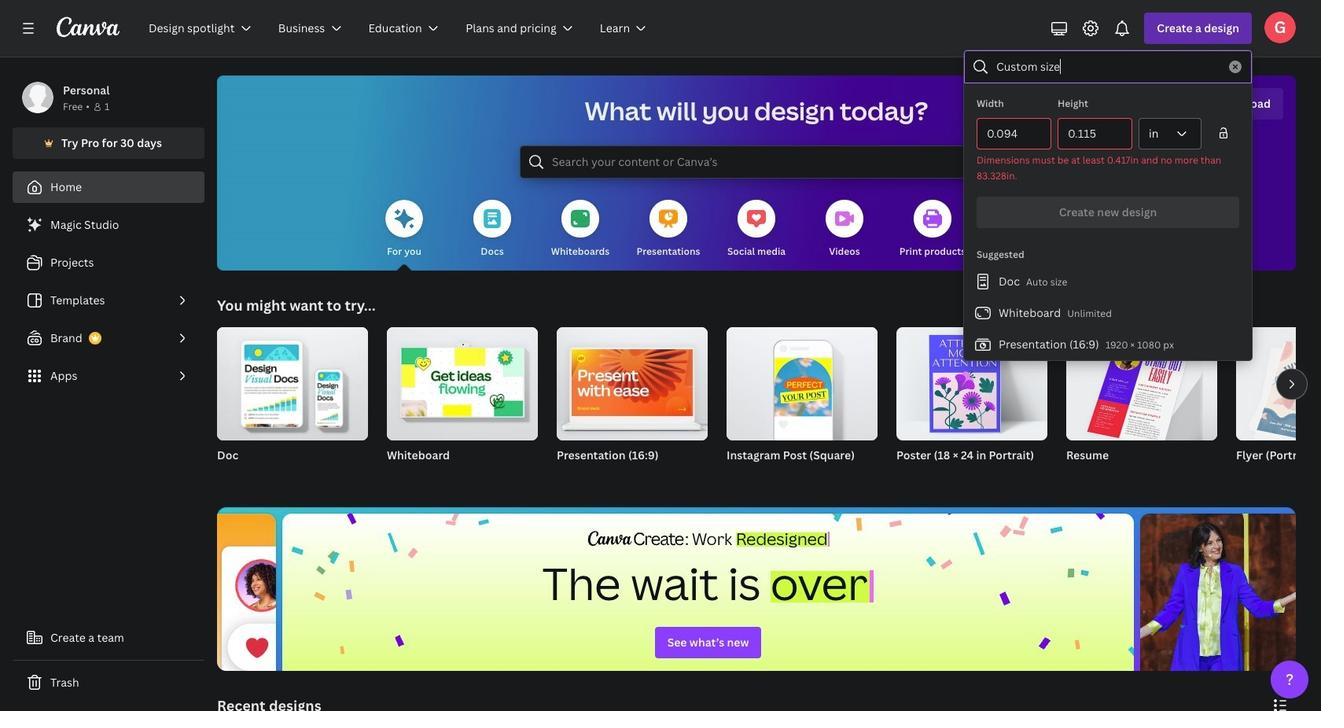 Task type: locate. For each thing, give the bounding box(es) containing it.
alert
[[977, 153, 1240, 184]]

Search search field
[[552, 147, 961, 177]]

0 horizontal spatial list
[[13, 209, 205, 392]]

genericname382024 image
[[1265, 12, 1297, 43], [1265, 12, 1297, 43]]

Units: in button
[[1139, 118, 1202, 149]]

group
[[217, 327, 368, 483], [217, 327, 368, 441], [387, 327, 538, 483], [387, 327, 538, 441], [557, 327, 708, 483], [557, 327, 708, 441], [727, 327, 878, 483], [727, 327, 878, 441], [897, 327, 1048, 483], [897, 327, 1048, 441], [1067, 327, 1218, 483], [1237, 327, 1322, 483]]

list
[[13, 209, 205, 392], [965, 266, 1253, 360]]

None number field
[[987, 119, 1042, 149], [1068, 119, 1123, 149], [987, 119, 1042, 149], [1068, 119, 1123, 149]]

None search field
[[521, 146, 993, 178]]

top level navigation element
[[138, 13, 664, 44]]



Task type: vqa. For each thing, say whether or not it's contained in the screenshot.
group
yes



Task type: describe. For each thing, give the bounding box(es) containing it.
1 horizontal spatial list
[[965, 266, 1253, 360]]

Search search field
[[997, 52, 1220, 82]]



